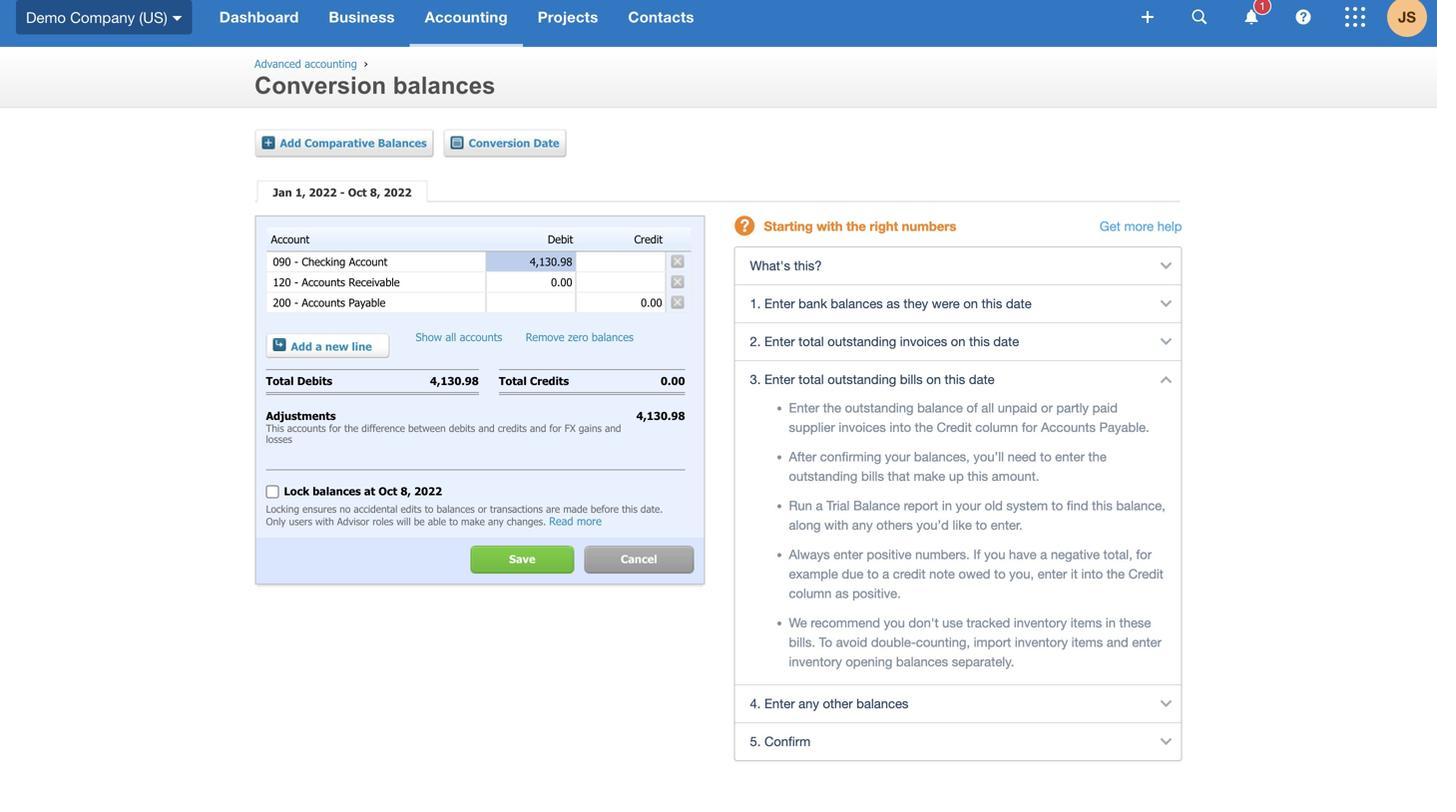 Task type: locate. For each thing, give the bounding box(es) containing it.
contacts button
[[614, 0, 710, 47]]

1 horizontal spatial 4,130.98
[[530, 255, 573, 269]]

jan 1, 2022 - oct 8, 2022
[[273, 186, 412, 199]]

difference
[[362, 422, 405, 434]]

0 horizontal spatial 8,
[[370, 186, 381, 199]]

conversion date link
[[444, 129, 567, 157]]

add left comparative
[[280, 136, 301, 150]]

or
[[478, 503, 487, 515]]

0 horizontal spatial svg image
[[1246, 9, 1259, 24]]

- right 1,
[[340, 186, 345, 199]]

1 vertical spatial delete account balance image
[[672, 296, 688, 309]]

no
[[340, 503, 351, 515]]

total for total debits
[[266, 375, 294, 388]]

only
[[266, 516, 286, 528]]

1 vertical spatial conversion
[[469, 136, 531, 150]]

and right debits
[[479, 422, 495, 434]]

advanced accounting › conversion balances
[[255, 57, 496, 99]]

cancel link
[[584, 546, 694, 574]]

0 vertical spatial account
[[271, 233, 310, 246]]

accounts
[[302, 276, 345, 289], [302, 296, 345, 310]]

1 vertical spatial oct
[[379, 485, 398, 498]]

and
[[479, 422, 495, 434], [530, 422, 547, 434], [605, 422, 622, 434]]

accounts down checking
[[302, 276, 345, 289]]

delete account balance image
[[672, 255, 688, 268], [672, 296, 688, 309]]

1 horizontal spatial to
[[450, 516, 458, 528]]

2 total from the left
[[499, 375, 527, 388]]

at
[[364, 485, 376, 498]]

accounting button
[[410, 0, 523, 47]]

0 horizontal spatial 4,130.98
[[430, 375, 479, 388]]

add
[[280, 136, 301, 150], [291, 340, 312, 354]]

comparative
[[305, 136, 375, 150]]

8, down add comparative balances
[[370, 186, 381, 199]]

balances inside the "advanced accounting › conversion balances"
[[393, 72, 496, 99]]

accounts inside adjustments this accounts for the difference between debits and credits and for fx gains and losses
[[287, 422, 326, 434]]

conversion left the date
[[469, 136, 531, 150]]

1 accounts from the top
[[302, 276, 345, 289]]

0 horizontal spatial conversion
[[255, 72, 386, 99]]

2 horizontal spatial and
[[605, 422, 622, 434]]

accounts down 120 - accounts receivable
[[302, 296, 345, 310]]

1 horizontal spatial total
[[499, 375, 527, 388]]

total left debits
[[266, 375, 294, 388]]

1 horizontal spatial accounts
[[460, 331, 503, 344]]

to
[[425, 503, 434, 515], [450, 516, 458, 528]]

4,130.98 for 090 - checking account
[[530, 255, 573, 269]]

- for 200
[[295, 296, 299, 310]]

200 - accounts payable
[[273, 296, 386, 310]]

0 vertical spatial 8,
[[370, 186, 381, 199]]

read more
[[549, 515, 602, 528]]

1 horizontal spatial oct
[[379, 485, 398, 498]]

-
[[340, 186, 345, 199], [295, 255, 299, 269], [295, 276, 299, 289], [295, 296, 299, 310]]

locking
[[266, 503, 299, 515]]

balances down accounting popup button
[[393, 72, 496, 99]]

svg image inside demo company (us) popup button
[[172, 16, 182, 21]]

0 horizontal spatial and
[[479, 422, 495, 434]]

balances
[[393, 72, 496, 99], [592, 331, 634, 344], [313, 485, 361, 498], [437, 503, 475, 515]]

total
[[266, 375, 294, 388], [499, 375, 527, 388]]

1 vertical spatial accounts
[[287, 422, 326, 434]]

- right the 120
[[295, 276, 299, 289]]

0 vertical spatial 4,130.98
[[530, 255, 573, 269]]

delete account balance image
[[672, 276, 688, 289]]

0 horizontal spatial for
[[329, 422, 341, 434]]

0 vertical spatial conversion
[[255, 72, 386, 99]]

total for total credits
[[499, 375, 527, 388]]

oct right at
[[379, 485, 398, 498]]

demo company (us)
[[26, 8, 167, 26]]

total left the credits
[[499, 375, 527, 388]]

will
[[397, 516, 411, 528]]

delete account balance image down delete account balance icon
[[672, 296, 688, 309]]

date.
[[641, 503, 663, 515]]

0 vertical spatial delete account balance image
[[672, 255, 688, 268]]

0.00 down "debit"
[[551, 276, 573, 289]]

8,
[[370, 186, 381, 199], [401, 485, 411, 498]]

0 horizontal spatial accounts
[[287, 422, 326, 434]]

0 horizontal spatial to
[[425, 503, 434, 515]]

for left the fx
[[550, 422, 562, 434]]

4,130.98 right gains
[[637, 410, 686, 423]]

8, up edits
[[401, 485, 411, 498]]

3 and from the left
[[605, 422, 622, 434]]

1 total from the left
[[266, 375, 294, 388]]

4,130.98
[[530, 255, 573, 269], [430, 375, 479, 388], [637, 410, 686, 423]]

able
[[428, 516, 446, 528]]

2022 down the balances
[[384, 186, 412, 199]]

balances up make
[[437, 503, 475, 515]]

1 vertical spatial 4,130.98
[[430, 375, 479, 388]]

0.00 down delete account balance icon
[[661, 375, 686, 388]]

to up able
[[425, 503, 434, 515]]

add a new line
[[291, 340, 372, 354]]

delete account balance image for 090 - checking account
[[672, 255, 688, 268]]

account up receivable
[[349, 255, 388, 269]]

any
[[488, 516, 504, 528]]

are
[[546, 503, 560, 515]]

adjustments this accounts for the difference between debits and credits and for fx gains and losses
[[266, 410, 622, 445]]

0 vertical spatial accounts
[[302, 276, 345, 289]]

0 horizontal spatial total
[[266, 375, 294, 388]]

projects
[[538, 8, 599, 26]]

debits
[[449, 422, 476, 434]]

None checkbox
[[266, 486, 279, 499]]

oct
[[348, 186, 367, 199], [379, 485, 398, 498]]

accounts right all
[[460, 331, 503, 344]]

1 horizontal spatial conversion
[[469, 136, 531, 150]]

advanced accounting link
[[255, 57, 361, 70]]

2 delete account balance image from the top
[[672, 296, 688, 309]]

remove zero balances
[[526, 331, 634, 344]]

4,130.98 down "debit"
[[530, 255, 573, 269]]

delete account balance image up delete account balance icon
[[672, 255, 688, 268]]

0 vertical spatial accounts
[[460, 331, 503, 344]]

between
[[408, 422, 446, 434]]

svg image
[[1346, 7, 1366, 27], [1246, 9, 1259, 24]]

- for 090
[[295, 255, 299, 269]]

and right credits
[[530, 422, 547, 434]]

1 horizontal spatial 8,
[[401, 485, 411, 498]]

0 vertical spatial to
[[425, 503, 434, 515]]

0 vertical spatial oct
[[348, 186, 367, 199]]

2 accounts from the top
[[302, 296, 345, 310]]

0.00 down credit
[[641, 296, 663, 310]]

0 horizontal spatial account
[[271, 233, 310, 246]]

2 vertical spatial 4,130.98
[[637, 410, 686, 423]]

accounts for receivable
[[302, 276, 345, 289]]

1 vertical spatial add
[[291, 340, 312, 354]]

conversion
[[255, 72, 386, 99], [469, 136, 531, 150]]

1 vertical spatial accounts
[[302, 296, 345, 310]]

0 vertical spatial add
[[280, 136, 301, 150]]

1 vertical spatial account
[[349, 255, 388, 269]]

4,130.98 down all
[[430, 375, 479, 388]]

add left a
[[291, 340, 312, 354]]

2 horizontal spatial 2022
[[414, 485, 442, 498]]

1 horizontal spatial svg image
[[1346, 7, 1366, 27]]

conversion inside conversion date link
[[469, 136, 531, 150]]

and right gains
[[605, 422, 622, 434]]

090 - checking account
[[273, 255, 388, 269]]

add inside button
[[291, 340, 312, 354]]

cancel
[[621, 553, 658, 566]]

1 delete account balance image from the top
[[672, 255, 688, 268]]

090
[[273, 255, 291, 269]]

the
[[345, 422, 359, 434]]

(us)
[[139, 8, 167, 26]]

2022 up edits
[[414, 485, 442, 498]]

accounts right this
[[287, 422, 326, 434]]

credits
[[530, 375, 569, 388]]

zero
[[568, 331, 589, 344]]

accounting
[[425, 8, 508, 26]]

conversion down accounting
[[255, 72, 386, 99]]

delete account balance image for 200 - accounts payable
[[672, 296, 688, 309]]

all
[[446, 331, 457, 344]]

2022
[[309, 186, 337, 199], [384, 186, 412, 199], [414, 485, 442, 498]]

1 horizontal spatial for
[[550, 422, 562, 434]]

jan 1, 2022 - oct 8, 2022 link
[[257, 181, 428, 203]]

be
[[414, 516, 425, 528]]

- right 200
[[295, 296, 299, 310]]

0.00
[[551, 276, 573, 289], [641, 296, 663, 310], [661, 375, 686, 388]]

1 horizontal spatial and
[[530, 422, 547, 434]]

add inside 'link'
[[280, 136, 301, 150]]

- right 090
[[295, 255, 299, 269]]

to right able
[[450, 516, 458, 528]]

for left the
[[329, 422, 341, 434]]

account up 090
[[271, 233, 310, 246]]

2022 right 1,
[[309, 186, 337, 199]]

1 and from the left
[[479, 422, 495, 434]]

oct down add comparative balances
[[348, 186, 367, 199]]

debits
[[297, 375, 333, 388]]

svg image
[[1193, 9, 1208, 24], [1297, 9, 1312, 24], [1142, 11, 1154, 23], [172, 16, 182, 21]]



Task type: vqa. For each thing, say whether or not it's contained in the screenshot.
'Delete Account Balance' image associated with 0.00
yes



Task type: describe. For each thing, give the bounding box(es) containing it.
this
[[622, 503, 638, 515]]

show all accounts
[[416, 331, 506, 344]]

more
[[577, 515, 602, 528]]

0 horizontal spatial 2022
[[309, 186, 337, 199]]

with
[[316, 516, 334, 528]]

business
[[329, 8, 395, 26]]

accidental
[[354, 503, 398, 515]]

read
[[549, 515, 574, 528]]

lock balances at oct 8, 2022
[[284, 485, 442, 498]]

2 vertical spatial 0.00
[[661, 375, 686, 388]]

credits
[[498, 422, 527, 434]]

balances up no
[[313, 485, 361, 498]]

demo company (us) button
[[0, 0, 204, 47]]

balances inside locking ensures no accidental edits to balances or transactions are made before this date. only users with advisor roles will be able to make any changes.
[[437, 503, 475, 515]]

total debits
[[266, 375, 333, 388]]

add for add comparative balances
[[280, 136, 301, 150]]

accounts for payable
[[302, 296, 345, 310]]

edits
[[401, 503, 422, 515]]

add comparative balances
[[280, 136, 427, 150]]

1,
[[295, 186, 306, 199]]

made
[[564, 503, 588, 515]]

2 for from the left
[[550, 422, 562, 434]]

200
[[273, 296, 291, 310]]

js button
[[1388, 0, 1438, 47]]

changes.
[[507, 516, 546, 528]]

advanced
[[255, 57, 301, 70]]

total credits
[[499, 375, 569, 388]]

save button
[[471, 546, 574, 574]]

add a new line button
[[266, 334, 391, 362]]

read more link
[[549, 515, 602, 528]]

›
[[364, 57, 368, 70]]

show
[[416, 331, 442, 344]]

lock
[[284, 485, 310, 498]]

balances
[[378, 136, 427, 150]]

credit
[[635, 233, 663, 246]]

gains
[[579, 422, 602, 434]]

losses
[[266, 433, 292, 445]]

receivable
[[349, 276, 400, 289]]

date
[[534, 136, 560, 150]]

accounts for this
[[287, 422, 326, 434]]

120 - accounts receivable
[[273, 276, 400, 289]]

line
[[352, 340, 372, 354]]

business button
[[314, 0, 410, 47]]

conversion date
[[469, 136, 560, 150]]

remove
[[526, 331, 565, 344]]

1 vertical spatial 8,
[[401, 485, 411, 498]]

make
[[461, 516, 485, 528]]

accounts for all
[[460, 331, 503, 344]]

1 vertical spatial 0.00
[[641, 296, 663, 310]]

new
[[325, 340, 349, 354]]

2 horizontal spatial 4,130.98
[[637, 410, 686, 423]]

1 vertical spatial to
[[450, 516, 458, 528]]

demo
[[26, 8, 66, 26]]

payable
[[349, 296, 386, 310]]

0 horizontal spatial oct
[[348, 186, 367, 199]]

dashboard link
[[204, 0, 314, 47]]

add for add a new line
[[291, 340, 312, 354]]

locking ensures no accidental edits to balances or transactions are made before this date. only users with advisor roles will be able to make any changes.
[[266, 503, 663, 528]]

checking
[[302, 255, 346, 269]]

contacts
[[629, 8, 695, 26]]

jan
[[273, 186, 292, 199]]

- for 120
[[295, 276, 299, 289]]

show all accounts link
[[416, 331, 526, 344]]

projects button
[[523, 0, 614, 47]]

0 vertical spatial 0.00
[[551, 276, 573, 289]]

1 horizontal spatial 2022
[[384, 186, 412, 199]]

1 for from the left
[[329, 422, 341, 434]]

transactions
[[490, 503, 543, 515]]

advisor
[[337, 516, 370, 528]]

ensures
[[303, 503, 337, 515]]

debit
[[548, 233, 574, 246]]

2 and from the left
[[530, 422, 547, 434]]

4,130.98 for total debits
[[430, 375, 479, 388]]

accounting
[[305, 57, 357, 70]]

roles
[[373, 516, 394, 528]]

company
[[70, 8, 135, 26]]

fx
[[565, 422, 576, 434]]

before
[[591, 503, 619, 515]]

a
[[316, 340, 322, 354]]

js
[[1399, 8, 1417, 26]]

balances right zero
[[592, 331, 634, 344]]

1 horizontal spatial account
[[349, 255, 388, 269]]

120
[[273, 276, 291, 289]]

this
[[266, 422, 284, 434]]

users
[[289, 516, 312, 528]]

save
[[509, 553, 536, 566]]

dashboard
[[219, 8, 299, 26]]

adjustments
[[266, 410, 336, 423]]

remove zero balances link
[[526, 331, 634, 344]]

conversion inside the "advanced accounting › conversion balances"
[[255, 72, 386, 99]]



